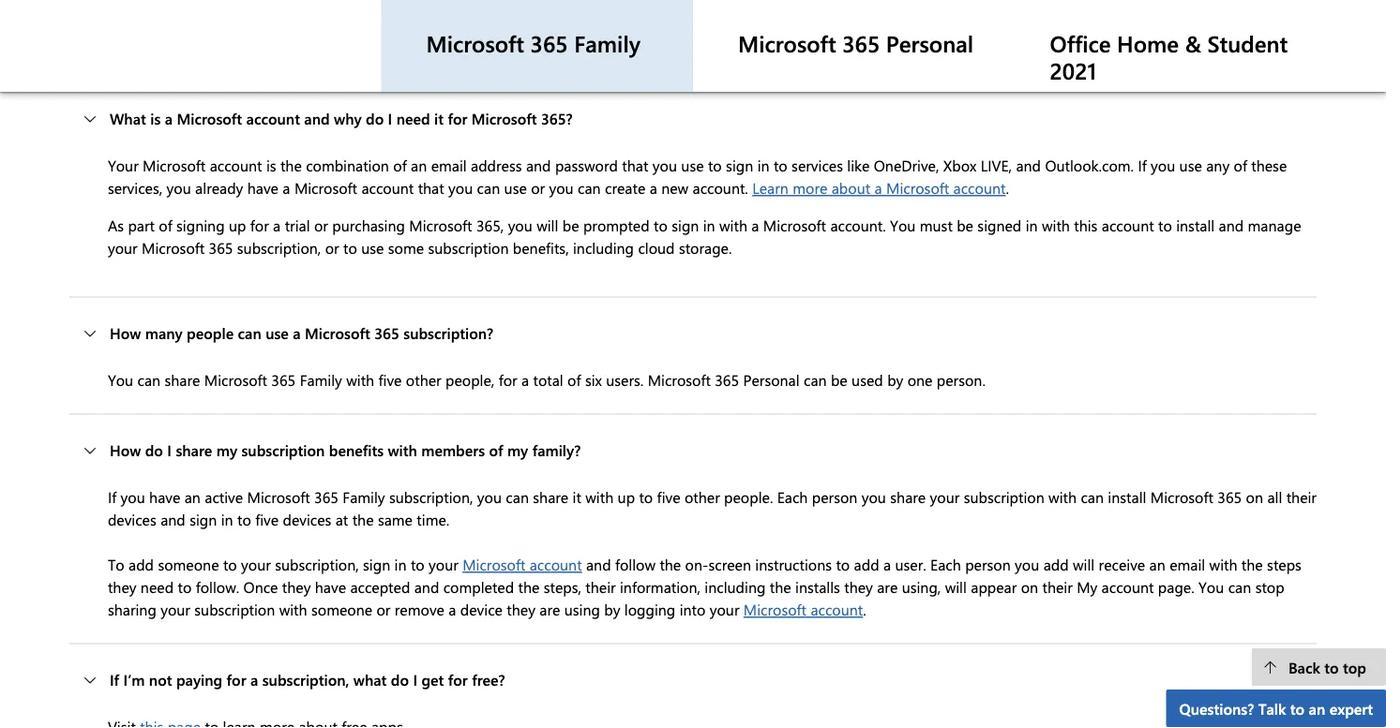Task type: describe. For each thing, give the bounding box(es) containing it.
to right connected
[[335, 23, 349, 43]]

including inside as part of signing up for a trial or purchasing microsoft 365, you will be prompted to sign in with a microsoft account. you must be signed in with this account to install and manage your microsoft 365 subscription, or to use some subscription benefits, including cloud storage.
[[573, 238, 634, 258]]

1 horizontal spatial their
[[1042, 577, 1073, 598]]

student
[[1208, 28, 1288, 58]]

your inside if you have an active microsoft 365 family subscription, you can share it with up to five other people. each person you share your subscription with can install microsoft 365 on all their devices and sign in to five devices at the same time.
[[930, 487, 960, 508]]

person inside if you have an active microsoft 365 family subscription, you can share it with up to five other people. each person you share your subscription with can install microsoft 365 on all their devices and sign in to five devices at the same time.
[[812, 487, 858, 508]]

1 horizontal spatial microsoft account link
[[744, 600, 863, 620]]

365 left such on the left of page
[[530, 28, 568, 58]]

account. inside your microsoft account is the combination of an email address and password that you use to sign in to services like onedrive, xbox live, and outlook.com. if you use any of these services, you already have a microsoft account that you can use or you can create a new account.
[[693, 178, 748, 198]]

to up learn
[[774, 155, 788, 176]]

time.
[[417, 510, 450, 530]]

an inside 'dropdown button'
[[1309, 699, 1325, 719]]

be right the must
[[957, 215, 973, 236]]

to right 'internet'
[[435, 23, 449, 43]]

stop
[[1256, 577, 1285, 598]]

about
[[832, 178, 870, 198]]

office inside the office home & student 2021
[[1050, 28, 1111, 58]]

steps
[[1267, 555, 1302, 575]]

word,
[[640, 23, 680, 43]]

2 add from the left
[[854, 555, 879, 575]]

what
[[110, 108, 146, 129]]

what is a microsoft account and why do i need it for microsoft 365? button
[[69, 83, 1317, 154]]

your right sharing
[[161, 600, 190, 620]]

remove
[[395, 600, 444, 620]]

microsoft 365 personal
[[738, 28, 973, 58]]

screen
[[709, 555, 751, 575]]

and inside what is a microsoft account and why do i need it for microsoft 365? dropdown button
[[304, 108, 330, 129]]

a right about
[[875, 178, 882, 198]]

create
[[605, 178, 646, 198]]

be left the used
[[831, 370, 848, 390]]

0 horizontal spatial microsoft account link
[[463, 555, 582, 575]]

need inside and follow the on-screen instructions to add a user. each person you add will receive an email with the steps they need to follow. once they have accepted and completed the steps, their information, including the installs they are using, will appear on their my account page. you can stop sharing your subscription with someone or remove a device they are using by logging into your
[[141, 577, 174, 598]]

1 horizontal spatial on
[[1071, 23, 1089, 43]]

sign inside your microsoft account is the combination of an email address and password that you use to sign in to services like onedrive, xbox live, and outlook.com. if you use any of these services, you already have a microsoft account that you can use or you can create a new account.
[[726, 155, 753, 176]]

into
[[680, 600, 706, 620]]

to inside questions? talk to an expert 'dropdown button'
[[1290, 699, 1305, 719]]

of inside dropdown button
[[489, 440, 503, 461]]

use inside how many people can use a microsoft 365 subscription? dropdown button
[[266, 323, 289, 343]]

share down 'family?'
[[533, 487, 569, 508]]

password
[[555, 155, 618, 176]]

not for do
[[159, 23, 182, 43]]

they right once
[[282, 577, 311, 598]]

365 down how many people can use a microsoft 365 subscription?
[[271, 370, 296, 390]]

using
[[564, 600, 600, 620]]

365 down how many people can use a microsoft 365 subscription? dropdown button
[[715, 370, 739, 390]]

manage
[[1248, 215, 1301, 236]]

in up cloud storage.
[[703, 215, 715, 236]]

they right device
[[507, 600, 535, 620]]

0 horizontal spatial personal
[[743, 370, 800, 390]]

to left follow.
[[178, 577, 192, 598]]

or inside your microsoft account is the combination of an email address and password that you use to sign in to services like onedrive, xbox live, and outlook.com. if you use any of these services, you already have a microsoft account that you can use or you can create a new account.
[[531, 178, 545, 198]]

on inside if you have an active microsoft 365 family subscription, you can share it with up to five other people. each person you share your subscription with can install microsoft 365 on all their devices and sign in to five devices at the same time.
[[1246, 487, 1263, 508]]

they right installs
[[844, 577, 873, 598]]

0 horizontal spatial i
[[167, 440, 172, 461]]

talk
[[1258, 699, 1286, 719]]

to down what is a microsoft account and why do i need it for microsoft 365? dropdown button in the top of the page
[[708, 155, 722, 176]]

office home & student 2021
[[1050, 28, 1288, 85]]

use right 'internet'
[[453, 23, 475, 43]]

instructions
[[755, 555, 832, 575]]

0 vertical spatial i
[[388, 108, 392, 129]]

1 my from the left
[[216, 440, 237, 461]]

by inside and follow the on-screen instructions to add a user. each person you add will receive an email with the steps they need to follow. once they have accepted and completed the steps, their information, including the installs they are using, will appear on their my account page. you can stop sharing your subscription with someone or remove a device they are using by logging into your
[[604, 600, 620, 620]]

other inside if you have an active microsoft 365 family subscription, you can share it with up to five other people. each person you share your subscription with can install microsoft 365 on all their devices and sign in to five devices at the same time.
[[685, 487, 720, 508]]

have inside your microsoft account is the combination of an email address and password that you use to sign in to services like onedrive, xbox live, and outlook.com. if you use any of these services, you already have a microsoft account that you can use or you can create a new account.
[[247, 178, 279, 198]]

and follow the on-screen instructions to add a user. each person you add will receive an email with the steps they need to follow. once they have accepted and completed the steps, their information, including the installs they are using, will appear on their my account page. you can stop sharing your subscription with someone or remove a device they are using by logging into your
[[108, 555, 1302, 620]]

what is a microsoft account and why do i need it for microsoft 365?
[[110, 108, 573, 129]]

questions? talk to an expert button
[[1166, 690, 1386, 728]]

back
[[1289, 657, 1320, 678]]

a right paying
[[250, 670, 258, 690]]

you do not need to be connected to the internet to use the office apps, such as word, excel, and powerpoint, because the apps are fully installed on your computer.
[[108, 23, 1194, 43]]

my
[[1077, 577, 1098, 598]]

users.
[[606, 370, 644, 390]]

installed
[[1012, 23, 1067, 43]]

more
[[793, 178, 828, 198]]

a left user.
[[883, 555, 891, 575]]

how do i share my subscription benefits with members of my family? button
[[69, 415, 1317, 486]]

can inside dropdown button
[[238, 323, 261, 343]]

all
[[1267, 487, 1282, 508]]

an inside and follow the on-screen instructions to add a user. each person you add will receive an email with the steps they need to follow. once they have accepted and completed the steps, their information, including the installs they are using, will appear on their my account page. you can stop sharing your subscription with someone or remove a device they are using by logging into your
[[1149, 555, 1166, 575]]

they down the to
[[108, 577, 136, 598]]

up inside if you have an active microsoft 365 family subscription, you can share it with up to five other people. each person you share your subscription with can install microsoft 365 on all their devices and sign in to five devices at the same time.
[[618, 487, 635, 508]]

a right "people"
[[293, 323, 301, 343]]

used
[[852, 370, 883, 390]]

365 left all
[[1218, 487, 1242, 508]]

account inside as part of signing up for a trial or purchasing microsoft 365, you will be prompted to sign in with a microsoft account. you must be signed in with this account to install and manage your microsoft 365 subscription, or to use some subscription benefits, including cloud storage.
[[1102, 215, 1154, 236]]

share up user.
[[890, 487, 926, 508]]

page.
[[1158, 577, 1195, 598]]

if you have an active microsoft 365 family subscription, you can share it with up to five other people. each person you share your subscription with can install microsoft 365 on all their devices and sign in to five devices at the same time.
[[108, 487, 1317, 530]]

1 add from the left
[[129, 555, 154, 575]]

up inside as part of signing up for a trial or purchasing microsoft 365, you will be prompted to sign in with a microsoft account. you must be signed in with this account to install and manage your microsoft 365 subscription, or to use some subscription benefits, including cloud storage.
[[229, 215, 246, 236]]

members
[[421, 440, 485, 461]]

back to top
[[1289, 657, 1367, 678]]

0 horizontal spatial .
[[863, 600, 866, 620]]

0 horizontal spatial are
[[540, 600, 560, 620]]

be up benefits,
[[563, 215, 579, 236]]

you inside and follow the on-screen instructions to add a user. each person you add will receive an email with the steps they need to follow. once they have accepted and completed the steps, their information, including the installs they are using, will appear on their my account page. you can stop sharing your subscription with someone or remove a device they are using by logging into your
[[1199, 577, 1224, 598]]

how many people can use a microsoft 365 subscription? button
[[69, 298, 1317, 369]]

not for i'm
[[149, 670, 172, 690]]

user.
[[895, 555, 926, 575]]

this
[[1074, 215, 1098, 236]]

in inside if you have an active microsoft 365 family subscription, you can share it with up to five other people. each person you share your subscription with can install microsoft 365 on all their devices and sign in to five devices at the same time.
[[221, 510, 233, 530]]

fully
[[980, 23, 1008, 43]]

0 horizontal spatial their
[[586, 577, 616, 598]]

2 my from the left
[[507, 440, 528, 461]]

2 horizontal spatial five
[[657, 487, 680, 508]]

home
[[1117, 28, 1179, 58]]

if i'm not paying for a subscription, what do i get for free?
[[110, 670, 505, 690]]

account inside dropdown button
[[246, 108, 300, 129]]

person inside and follow the on-screen instructions to add a user. each person you add will receive an email with the steps they need to follow. once they have accepted and completed the steps, their information, including the installs they are using, will appear on their my account page. you can stop sharing your subscription with someone or remove a device they are using by logging into your
[[965, 555, 1011, 575]]

sign inside as part of signing up for a trial or purchasing microsoft 365, you will be prompted to sign in with a microsoft account. you must be signed in with this account to install and manage your microsoft 365 subscription, or to use some subscription benefits, including cloud storage.
[[672, 215, 699, 236]]

follow
[[615, 555, 656, 575]]

information,
[[620, 577, 701, 598]]

purchasing
[[332, 215, 405, 236]]

on inside and follow the on-screen instructions to add a user. each person you add will receive an email with the steps they need to follow. once they have accepted and completed the steps, their information, including the installs they are using, will appear on their my account page. you can stop sharing your subscription with someone or remove a device they are using by logging into your
[[1021, 577, 1038, 598]]

a right what
[[165, 108, 173, 129]]

to up remove
[[411, 555, 425, 575]]

is inside your microsoft account is the combination of an email address and password that you use to sign in to services like onedrive, xbox live, and outlook.com. if you use any of these services, you already have a microsoft account that you can use or you can create a new account.
[[266, 155, 276, 176]]

account up the purchasing
[[361, 178, 414, 198]]

a down learn
[[752, 215, 759, 236]]

your up once
[[241, 555, 271, 575]]

using,
[[902, 577, 941, 598]]

to up installs
[[836, 555, 850, 575]]

combination
[[306, 155, 389, 176]]

the left "apps"
[[894, 23, 916, 43]]

2 vertical spatial will
[[945, 577, 967, 598]]

account down installs
[[811, 600, 863, 620]]

in up accepted
[[394, 555, 407, 575]]

apps,
[[548, 23, 583, 43]]

the left apps,
[[479, 23, 501, 43]]

1 horizontal spatial by
[[887, 370, 903, 390]]

the left 'internet'
[[353, 23, 374, 43]]

subscription?
[[404, 323, 494, 343]]

internet
[[378, 23, 431, 43]]

share inside how do i share my subscription benefits with members of my family? dropdown button
[[176, 440, 212, 461]]

your right the into
[[710, 600, 740, 620]]

active
[[205, 487, 243, 508]]

of right combination
[[393, 155, 407, 176]]

0 vertical spatial .
[[1006, 178, 1009, 198]]

powerpoint,
[[753, 23, 832, 43]]

subscription, down at
[[275, 555, 359, 575]]

in right signed
[[1026, 215, 1038, 236]]

a left trial
[[273, 215, 281, 236]]

to right this
[[1158, 215, 1172, 236]]

to down how do i share my subscription benefits with members of my family? dropdown button
[[639, 487, 653, 508]]

how for how do i share my subscription benefits with members of my family?
[[110, 440, 141, 461]]

must
[[920, 215, 953, 236]]

account. inside as part of signing up for a trial or purchasing microsoft 365, you will be prompted to sign in with a microsoft account. you must be signed in with this account to install and manage your microsoft 365 subscription, or to use some subscription benefits, including cloud storage.
[[830, 215, 886, 236]]

logging
[[624, 600, 676, 620]]

cloud storage.
[[638, 238, 732, 258]]

signed
[[978, 215, 1022, 236]]

365 up at
[[314, 487, 339, 508]]

questions?
[[1179, 699, 1254, 719]]

and inside if you have an active microsoft 365 family subscription, you can share it with up to five other people. each person you share your subscription with can install microsoft 365 on all their devices and sign in to five devices at the same time.
[[161, 510, 185, 530]]

in inside your microsoft account is the combination of an email address and password that you use to sign in to services like onedrive, xbox live, and outlook.com. if you use any of these services, you already have a microsoft account that you can use or you can create a new account.
[[757, 155, 770, 176]]

your microsoft account is the combination of an email address and password that you use to sign in to services like onedrive, xbox live, and outlook.com. if you use any of these services, you already have a microsoft account that you can use or you can create a new account.
[[108, 155, 1287, 198]]

have inside if you have an active microsoft 365 family subscription, you can share it with up to five other people. each person you share your subscription with can install microsoft 365 on all their devices and sign in to five devices at the same time.
[[149, 487, 180, 508]]

their inside if you have an active microsoft 365 family subscription, you can share it with up to five other people. each person you share your subscription with can install microsoft 365 on all their devices and sign in to five devices at the same time.
[[1286, 487, 1317, 508]]

completed
[[443, 577, 514, 598]]

family?
[[532, 440, 581, 461]]

use left any
[[1179, 155, 1202, 176]]

your up 2021
[[1093, 23, 1123, 43]]

1 vertical spatial are
[[877, 577, 898, 598]]

including inside and follow the on-screen instructions to add a user. each person you add will receive an email with the steps they need to follow. once they have accepted and completed the steps, their information, including the installs they are using, will appear on their my account page. you can stop sharing your subscription with someone or remove a device they are using by logging into your
[[705, 577, 766, 598]]

subscription inside if you have an active microsoft 365 family subscription, you can share it with up to five other people. each person you share your subscription with can install microsoft 365 on all their devices and sign in to five devices at the same time.
[[964, 487, 1045, 508]]

0 horizontal spatial family
[[300, 370, 342, 390]]

new
[[661, 178, 689, 198]]

computer.
[[1127, 23, 1194, 43]]

connected
[[262, 23, 331, 43]]

you inside and follow the on-screen instructions to add a user. each person you add will receive an email with the steps they need to follow. once they have accepted and completed the steps, their information, including the installs they are using, will appear on their my account page. you can stop sharing your subscription with someone or remove a device they are using by logging into your
[[1015, 555, 1039, 575]]

to up follow.
[[223, 555, 237, 575]]

the inside your microsoft account is the combination of an email address and password that you use to sign in to services like onedrive, xbox live, and outlook.com. if you use any of these services, you already have a microsoft account that you can use or you can create a new account.
[[280, 155, 302, 176]]

0 vertical spatial are
[[956, 23, 976, 43]]

2 vertical spatial i
[[413, 670, 417, 690]]

to inside back to top link
[[1325, 657, 1339, 678]]

email inside and follow the on-screen instructions to add a user. each person you add will receive an email with the steps they need to follow. once they have accepted and completed the steps, their information, including the installs they are using, will appear on their my account page. you can stop sharing your subscription with someone or remove a device they are using by logging into your
[[1170, 555, 1205, 575]]

trial
[[285, 215, 310, 236]]

questions? talk to an expert
[[1179, 699, 1373, 719]]

0 horizontal spatial other
[[406, 370, 441, 390]]

a left device
[[449, 600, 456, 620]]

share down many
[[165, 370, 200, 390]]

installs
[[795, 577, 840, 598]]

subscription, inside as part of signing up for a trial or purchasing microsoft 365, you will be prompted to sign in with a microsoft account. you must be signed in with this account to install and manage your microsoft 365 subscription, or to use some subscription benefits, including cloud storage.
[[237, 238, 321, 258]]

a left total
[[521, 370, 529, 390]]

services,
[[108, 178, 162, 198]]

to up cloud storage.
[[654, 215, 668, 236]]

or inside and follow the on-screen instructions to add a user. each person you add will receive an email with the steps they need to follow. once they have accepted and completed the steps, their information, including the installs they are using, will appear on their my account page. you can stop sharing your subscription with someone or remove a device they are using by logging into your
[[377, 600, 391, 620]]

your up completed
[[429, 555, 458, 575]]

same
[[378, 510, 413, 530]]

accepted
[[350, 577, 410, 598]]

account up the already
[[210, 155, 262, 176]]

be left connected
[[241, 23, 257, 43]]

will inside as part of signing up for a trial or purchasing microsoft 365, you will be prompted to sign in with a microsoft account. you must be signed in with this account to install and manage your microsoft 365 subscription, or to use some subscription benefits, including cloud storage.
[[537, 215, 558, 236]]

0 vertical spatial need
[[186, 23, 219, 43]]

use up "new"
[[681, 155, 704, 176]]

0 vertical spatial five
[[378, 370, 402, 390]]

the up stop
[[1242, 555, 1263, 575]]

account up steps,
[[530, 555, 582, 575]]

if for if i'm not paying for a subscription, what do i get for free?
[[110, 670, 119, 690]]

a up trial
[[283, 178, 290, 198]]

365,
[[476, 215, 504, 236]]

learn more about a microsoft account link
[[752, 178, 1006, 198]]

the down 'instructions'
[[770, 577, 791, 598]]

at
[[336, 510, 348, 530]]

people
[[187, 323, 234, 343]]

outlook.com.
[[1045, 155, 1134, 176]]

need inside dropdown button
[[396, 108, 430, 129]]



Task type: locate. For each thing, give the bounding box(es) containing it.
services
[[792, 155, 843, 176]]

subscription, up time.
[[389, 487, 473, 508]]

0 vertical spatial install
[[1176, 215, 1215, 236]]

2 vertical spatial are
[[540, 600, 560, 620]]

you inside as part of signing up for a trial or purchasing microsoft 365, you will be prompted to sign in with a microsoft account. you must be signed in with this account to install and manage your microsoft 365 subscription, or to use some subscription benefits, including cloud storage.
[[508, 215, 533, 236]]

subscription inside and follow the on-screen instructions to add a user. each person you add will receive an email with the steps they need to follow. once they have accepted and completed the steps, their information, including the installs they are using, will appear on their my account page. you can stop sharing your subscription with someone or remove a device they are using by logging into your
[[194, 600, 275, 620]]

1 vertical spatial email
[[1170, 555, 1205, 575]]

1 horizontal spatial five
[[378, 370, 402, 390]]

2 horizontal spatial i
[[413, 670, 417, 690]]

1 vertical spatial personal
[[743, 370, 800, 390]]

0 horizontal spatial office
[[505, 23, 544, 43]]

use down the purchasing
[[361, 238, 384, 258]]

what
[[353, 670, 387, 690]]

0 horizontal spatial account.
[[693, 178, 748, 198]]

such
[[587, 23, 618, 43]]

sign up cloud storage.
[[672, 215, 699, 236]]

the
[[353, 23, 374, 43], [479, 23, 501, 43], [894, 23, 916, 43], [280, 155, 302, 176], [352, 510, 374, 530], [660, 555, 681, 575], [1242, 555, 1263, 575], [518, 577, 540, 598], [770, 577, 791, 598]]

the up information,
[[660, 555, 681, 575]]

1 vertical spatial is
[[266, 155, 276, 176]]

0 vertical spatial account.
[[693, 178, 748, 198]]

each inside if you have an active microsoft 365 family subscription, you can share it with up to five other people. each person you share your subscription with can install microsoft 365 on all their devices and sign in to five devices at the same time.
[[777, 487, 808, 508]]

share up active
[[176, 440, 212, 461]]

devices
[[108, 510, 156, 530], [283, 510, 331, 530]]

signing
[[176, 215, 225, 236]]

an
[[411, 155, 427, 176], [184, 487, 201, 508], [1149, 555, 1166, 575], [1309, 699, 1325, 719]]

1 vertical spatial that
[[418, 178, 444, 198]]

people.
[[724, 487, 773, 508]]

how do i share my subscription benefits with members of my family?
[[110, 440, 581, 461]]

the inside if you have an active microsoft 365 family subscription, you can share it with up to five other people. each person you share your subscription with can install microsoft 365 on all their devices and sign in to five devices at the same time.
[[352, 510, 374, 530]]

are left fully
[[956, 23, 976, 43]]

subscription down follow.
[[194, 600, 275, 620]]

each
[[777, 487, 808, 508], [930, 555, 961, 575]]

1 vertical spatial including
[[705, 577, 766, 598]]

account down live,
[[953, 178, 1006, 198]]

install inside if you have an active microsoft 365 family subscription, you can share it with up to five other people. each person you share your subscription with can install microsoft 365 on all their devices and sign in to five devices at the same time.
[[1108, 487, 1146, 508]]

email inside your microsoft account is the combination of an email address and password that you use to sign in to services like onedrive, xbox live, and outlook.com. if you use any of these services, you already have a microsoft account that you can use or you can create a new account.
[[431, 155, 467, 176]]

subscription inside as part of signing up for a trial or purchasing microsoft 365, you will be prompted to sign in with a microsoft account. you must be signed in with this account to install and manage your microsoft 365 subscription, or to use some subscription benefits, including cloud storage.
[[428, 238, 509, 258]]

0 vertical spatial person
[[812, 487, 858, 508]]

your down as
[[108, 238, 138, 258]]

have inside and follow the on-screen instructions to add a user. each person you add will receive an email with the steps they need to follow. once they have accepted and completed the steps, their information, including the installs they are using, will appear on their my account page. you can stop sharing your subscription with someone or remove a device they are using by logging into your
[[315, 577, 346, 598]]

that
[[622, 155, 648, 176], [418, 178, 444, 198]]

you can share microsoft 365 family with five other people, for a total of six users. microsoft 365 personal can be used by one person.
[[108, 370, 986, 390]]

365 right powerpoint,
[[842, 28, 880, 58]]

appear
[[971, 577, 1017, 598]]

because
[[836, 23, 890, 43]]

people,
[[445, 370, 495, 390]]

1 vertical spatial if
[[108, 487, 116, 508]]

1 vertical spatial by
[[604, 600, 620, 620]]

1 horizontal spatial office
[[1050, 28, 1111, 58]]

1 horizontal spatial including
[[705, 577, 766, 598]]

365 inside as part of signing up for a trial or purchasing microsoft 365, you will be prompted to sign in with a microsoft account. you must be signed in with this account to install and manage your microsoft 365 subscription, or to use some subscription benefits, including cloud storage.
[[209, 238, 233, 258]]

if inside dropdown button
[[110, 670, 119, 690]]

subscription, left what at the bottom of page
[[262, 670, 349, 690]]

0 vertical spatial personal
[[886, 28, 973, 58]]

1 how from the top
[[110, 323, 141, 343]]

sign up accepted
[[363, 555, 390, 575]]

of right any
[[1234, 155, 1247, 176]]

subscription, inside if you have an active microsoft 365 family subscription, you can share it with up to five other people. each person you share your subscription with can install microsoft 365 on all their devices and sign in to five devices at the same time.
[[389, 487, 473, 508]]

for inside as part of signing up for a trial or purchasing microsoft 365, you will be prompted to sign in with a microsoft account. you must be signed in with this account to install and manage your microsoft 365 subscription, or to use some subscription benefits, including cloud storage.
[[250, 215, 269, 236]]

1 horizontal spatial other
[[685, 487, 720, 508]]

up up follow
[[618, 487, 635, 508]]

excel,
[[684, 23, 720, 43]]

someone inside and follow the on-screen instructions to add a user. each person you add will receive an email with the steps they need to follow. once they have accepted and completed the steps, their information, including the installs they are using, will appear on their my account page. you can stop sharing your subscription with someone or remove a device they are using by logging into your
[[311, 600, 372, 620]]

if for if you have an active microsoft 365 family subscription, you can share it with up to five other people. each person you share your subscription with can install microsoft 365 on all their devices and sign in to five devices at the same time.
[[108, 487, 116, 508]]

have
[[247, 178, 279, 198], [149, 487, 180, 508], [315, 577, 346, 598]]

0 vertical spatial up
[[229, 215, 246, 236]]

how inside how many people can use a microsoft 365 subscription? dropdown button
[[110, 323, 141, 343]]

1 horizontal spatial person
[[965, 555, 1011, 575]]

you inside as part of signing up for a trial or purchasing microsoft 365, you will be prompted to sign in with a microsoft account. you must be signed in with this account to install and manage your microsoft 365 subscription, or to use some subscription benefits, including cloud storage.
[[890, 215, 916, 236]]

someone down accepted
[[311, 600, 372, 620]]

top
[[1343, 657, 1367, 678]]

1 vertical spatial account.
[[830, 215, 886, 236]]

install inside as part of signing up for a trial or purchasing microsoft 365, you will be prompted to sign in with a microsoft account. you must be signed in with this account to install and manage your microsoft 365 subscription, or to use some subscription benefits, including cloud storage.
[[1176, 215, 1215, 236]]

an up "page."
[[1149, 555, 1166, 575]]

benefits
[[329, 440, 384, 461]]

2 horizontal spatial are
[[956, 23, 976, 43]]

0 horizontal spatial on
[[1021, 577, 1038, 598]]

their right all
[[1286, 487, 1317, 508]]

five down how do i share my subscription benefits with members of my family? dropdown button
[[657, 487, 680, 508]]

install down any
[[1176, 215, 1215, 236]]

1 vertical spatial will
[[1073, 555, 1095, 575]]

use down address in the left of the page
[[504, 178, 527, 198]]

0 horizontal spatial will
[[537, 215, 558, 236]]

1 horizontal spatial i
[[388, 108, 392, 129]]

six
[[585, 370, 602, 390]]

back to top link
[[1252, 649, 1386, 687]]

that up create
[[622, 155, 648, 176]]

each inside and follow the on-screen instructions to add a user. each person you add will receive an email with the steps they need to follow. once they have accepted and completed the steps, their information, including the installs they are using, will appear on their my account page. you can stop sharing your subscription with someone or remove a device they are using by logging into your
[[930, 555, 961, 575]]

someone up follow.
[[158, 555, 219, 575]]

my up active
[[216, 440, 237, 461]]

1 vertical spatial it
[[573, 487, 581, 508]]

1 vertical spatial microsoft account link
[[744, 600, 863, 620]]

other left people.
[[685, 487, 720, 508]]

microsoft account link
[[463, 555, 582, 575], [744, 600, 863, 620]]

sign inside if you have an active microsoft 365 family subscription, you can share it with up to five other people. each person you share your subscription with can install microsoft 365 on all their devices and sign in to five devices at the same time.
[[190, 510, 217, 530]]

an left active
[[184, 487, 201, 508]]

0 horizontal spatial it
[[434, 108, 444, 129]]

if inside your microsoft account is the combination of an email address and password that you use to sign in to services like onedrive, xbox live, and outlook.com. if you use any of these services, you already have a microsoft account that you can use or you can create a new account.
[[1138, 155, 1147, 176]]

0 horizontal spatial devices
[[108, 510, 156, 530]]

365 inside how many people can use a microsoft 365 subscription? dropdown button
[[374, 323, 399, 343]]

you
[[653, 155, 677, 176], [1151, 155, 1175, 176], [167, 178, 191, 198], [448, 178, 473, 198], [549, 178, 574, 198], [508, 215, 533, 236], [121, 487, 145, 508], [477, 487, 502, 508], [862, 487, 886, 508], [1015, 555, 1039, 575]]

1 horizontal spatial will
[[945, 577, 967, 598]]

0 horizontal spatial my
[[216, 440, 237, 461]]

install
[[1176, 215, 1215, 236], [1108, 487, 1146, 508]]

account inside and follow the on-screen instructions to add a user. each person you add will receive an email with the steps they need to follow. once they have accepted and completed the steps, their information, including the installs they are using, will appear on their my account page. you can stop sharing your subscription with someone or remove a device they are using by logging into your
[[1102, 577, 1154, 598]]

learn more about a microsoft account .
[[752, 178, 1009, 198]]

as part of signing up for a trial or purchasing microsoft 365, you will be prompted to sign in with a microsoft account. you must be signed in with this account to install and manage your microsoft 365 subscription, or to use some subscription benefits, including cloud storage.
[[108, 215, 1301, 258]]

1 horizontal spatial install
[[1176, 215, 1215, 236]]

personal down how many people can use a microsoft 365 subscription? dropdown button
[[743, 370, 800, 390]]

1 devices from the left
[[108, 510, 156, 530]]

including down screen
[[705, 577, 766, 598]]

many
[[145, 323, 183, 343]]

2 horizontal spatial family
[[574, 28, 640, 58]]

already
[[195, 178, 243, 198]]

one
[[908, 370, 933, 390]]

of right members
[[489, 440, 503, 461]]

are down steps,
[[540, 600, 560, 620]]

to right talk
[[1290, 699, 1305, 719]]

do
[[137, 23, 155, 43], [366, 108, 384, 129], [145, 440, 163, 461], [391, 670, 409, 690]]

1 vertical spatial someone
[[311, 600, 372, 620]]

0 vertical spatial including
[[573, 238, 634, 258]]

including
[[573, 238, 634, 258], [705, 577, 766, 598]]

how for how many people can use a microsoft 365 subscription?
[[110, 323, 141, 343]]

xbox
[[943, 155, 977, 176]]

sharing
[[108, 600, 156, 620]]

use inside as part of signing up for a trial or purchasing microsoft 365, you will be prompted to sign in with a microsoft account. you must be signed in with this account to install and manage your microsoft 365 subscription, or to use some subscription benefits, including cloud storage.
[[361, 238, 384, 258]]

1 vertical spatial i
[[167, 440, 172, 461]]

email left address in the left of the page
[[431, 155, 467, 176]]

subscription, inside dropdown button
[[262, 670, 349, 690]]

0 horizontal spatial five
[[255, 510, 279, 530]]

share
[[165, 370, 200, 390], [176, 440, 212, 461], [533, 487, 569, 508], [890, 487, 926, 508]]

any
[[1206, 155, 1230, 176]]

your
[[108, 155, 139, 176]]

personal
[[886, 28, 973, 58], [743, 370, 800, 390]]

0 vertical spatial email
[[431, 155, 467, 176]]

by left one
[[887, 370, 903, 390]]

0 horizontal spatial person
[[812, 487, 858, 508]]

paying
[[176, 670, 222, 690]]

to down active
[[237, 510, 251, 530]]

how many people can use a microsoft 365 subscription?
[[110, 323, 494, 343]]

0 horizontal spatial each
[[777, 487, 808, 508]]

steps,
[[544, 577, 581, 598]]

to left connected
[[223, 23, 237, 43]]

it
[[434, 108, 444, 129], [573, 487, 581, 508]]

as
[[622, 23, 636, 43]]

i'm
[[123, 670, 145, 690]]

2 vertical spatial family
[[343, 487, 385, 508]]

an left expert
[[1309, 699, 1325, 719]]

add right the to
[[129, 555, 154, 575]]

account right this
[[1102, 215, 1154, 236]]

with inside how do i share my subscription benefits with members of my family? dropdown button
[[388, 440, 417, 461]]

not inside dropdown button
[[149, 670, 172, 690]]

if inside if you have an active microsoft 365 family subscription, you can share it with up to five other people. each person you share your subscription with can install microsoft 365 on all their devices and sign in to five devices at the same time.
[[108, 487, 116, 508]]

2 vertical spatial on
[[1021, 577, 1038, 598]]

benefits,
[[513, 238, 569, 258]]

add
[[129, 555, 154, 575], [854, 555, 879, 575], [1044, 555, 1069, 575]]

how inside how do i share my subscription benefits with members of my family? dropdown button
[[110, 440, 141, 461]]

each right people.
[[777, 487, 808, 508]]

microsoft account .
[[744, 600, 866, 620]]

other
[[406, 370, 441, 390], [685, 487, 720, 508]]

your inside as part of signing up for a trial or purchasing microsoft 365, you will be prompted to sign in with a microsoft account. you must be signed in with this account to install and manage your microsoft 365 subscription, or to use some subscription benefits, including cloud storage.
[[108, 238, 138, 258]]

1 vertical spatial need
[[396, 108, 430, 129]]

1 horizontal spatial up
[[618, 487, 635, 508]]

total
[[533, 370, 563, 390]]

email
[[431, 155, 467, 176], [1170, 555, 1205, 575]]

0 vertical spatial that
[[622, 155, 648, 176]]

0 vertical spatial other
[[406, 370, 441, 390]]

an right combination
[[411, 155, 427, 176]]

1 horizontal spatial devices
[[283, 510, 331, 530]]

as
[[108, 215, 124, 236]]

why
[[334, 108, 362, 129]]

will right using,
[[945, 577, 967, 598]]

or right trial
[[314, 215, 328, 236]]

it right why
[[434, 108, 444, 129]]

these
[[1251, 155, 1287, 176]]

to down the purchasing
[[343, 238, 357, 258]]

or down the purchasing
[[325, 238, 339, 258]]

0 vertical spatial not
[[159, 23, 182, 43]]

1 horizontal spatial my
[[507, 440, 528, 461]]

it inside if you have an active microsoft 365 family subscription, you can share it with up to five other people. each person you share your subscription with can install microsoft 365 on all their devices and sign in to five devices at the same time.
[[573, 487, 581, 508]]

subscription up appear
[[964, 487, 1045, 508]]

1 horizontal spatial that
[[622, 155, 648, 176]]

2 how from the top
[[110, 440, 141, 461]]

or down accepted
[[377, 600, 391, 620]]

including down the prompted
[[573, 238, 634, 258]]

by
[[887, 370, 903, 390], [604, 600, 620, 620]]

3 add from the left
[[1044, 555, 1069, 575]]

1 vertical spatial have
[[149, 487, 180, 508]]

your up using,
[[930, 487, 960, 508]]

0 vertical spatial if
[[1138, 155, 1147, 176]]

up
[[229, 215, 246, 236], [618, 487, 635, 508]]

of inside as part of signing up for a trial or purchasing microsoft 365, you will be prompted to sign in with a microsoft account. you must be signed in with this account to install and manage your microsoft 365 subscription, or to use some subscription benefits, including cloud storage.
[[159, 215, 172, 236]]

0 horizontal spatial email
[[431, 155, 467, 176]]

family inside if you have an active microsoft 365 family subscription, you can share it with up to five other people. each person you share your subscription with can install microsoft 365 on all their devices and sign in to five devices at the same time.
[[343, 487, 385, 508]]

the left steps,
[[518, 577, 540, 598]]

0 horizontal spatial need
[[141, 577, 174, 598]]

0 horizontal spatial someone
[[158, 555, 219, 575]]

365?
[[541, 108, 573, 129]]

1 horizontal spatial family
[[343, 487, 385, 508]]

2 vertical spatial five
[[255, 510, 279, 530]]

0 vertical spatial will
[[537, 215, 558, 236]]

and inside as part of signing up for a trial or purchasing microsoft 365, you will be prompted to sign in with a microsoft account. you must be signed in with this account to install and manage your microsoft 365 subscription, or to use some subscription benefits, including cloud storage.
[[1219, 215, 1244, 236]]

2 vertical spatial if
[[110, 670, 119, 690]]

part
[[128, 215, 155, 236]]

1 vertical spatial other
[[685, 487, 720, 508]]

an inside if you have an active microsoft 365 family subscription, you can share it with up to five other people. each person you share your subscription with can install microsoft 365 on all their devices and sign in to five devices at the same time.
[[184, 487, 201, 508]]

0 vertical spatial have
[[247, 178, 279, 198]]

0 vertical spatial someone
[[158, 555, 219, 575]]

someone
[[158, 555, 219, 575], [311, 600, 372, 620]]

for
[[448, 108, 467, 129], [250, 215, 269, 236], [499, 370, 517, 390], [227, 670, 246, 690], [448, 670, 468, 690]]

microsoft 365 family
[[426, 28, 640, 58]]

1 horizontal spatial account.
[[830, 215, 886, 236]]

account. down about
[[830, 215, 886, 236]]

if
[[1138, 155, 1147, 176], [108, 487, 116, 508], [110, 670, 119, 690]]

subscription inside how do i share my subscription benefits with members of my family? dropdown button
[[241, 440, 325, 461]]

2 horizontal spatial will
[[1073, 555, 1095, 575]]

in down active
[[221, 510, 233, 530]]

person up appear
[[965, 555, 1011, 575]]

1 horizontal spatial is
[[266, 155, 276, 176]]

their left "my"
[[1042, 577, 1073, 598]]

to add someone to your subscription, sign in to your microsoft account
[[108, 555, 582, 575]]

1 vertical spatial on
[[1246, 487, 1263, 508]]

i
[[388, 108, 392, 129], [167, 440, 172, 461], [413, 670, 417, 690]]

0 horizontal spatial have
[[149, 487, 180, 508]]

0 vertical spatial on
[[1071, 23, 1089, 43]]

2 vertical spatial have
[[315, 577, 346, 598]]

get
[[422, 670, 444, 690]]

person up 'instructions'
[[812, 487, 858, 508]]

1 horizontal spatial .
[[1006, 178, 1009, 198]]

person.
[[937, 370, 986, 390]]

expert
[[1330, 699, 1373, 719]]

use right "people"
[[266, 323, 289, 343]]

1 vertical spatial how
[[110, 440, 141, 461]]

the left combination
[[280, 155, 302, 176]]

0 horizontal spatial by
[[604, 600, 620, 620]]

it down 'family?'
[[573, 487, 581, 508]]

0 horizontal spatial including
[[573, 238, 634, 258]]

subscription down 365,
[[428, 238, 509, 258]]

to
[[223, 23, 237, 43], [335, 23, 349, 43], [435, 23, 449, 43], [708, 155, 722, 176], [774, 155, 788, 176], [654, 215, 668, 236], [1158, 215, 1172, 236], [343, 238, 357, 258], [639, 487, 653, 508], [237, 510, 251, 530], [223, 555, 237, 575], [411, 555, 425, 575], [836, 555, 850, 575], [178, 577, 192, 598], [1325, 657, 1339, 678], [1290, 699, 1305, 719]]

2 devices from the left
[[283, 510, 331, 530]]

0 vertical spatial how
[[110, 323, 141, 343]]

on left all
[[1246, 487, 1263, 508]]

0 vertical spatial microsoft account link
[[463, 555, 582, 575]]

of left six
[[568, 370, 581, 390]]

0 horizontal spatial add
[[129, 555, 154, 575]]

1 horizontal spatial are
[[877, 577, 898, 598]]

five up once
[[255, 510, 279, 530]]

my left 'family?'
[[507, 440, 528, 461]]

it inside dropdown button
[[434, 108, 444, 129]]

is inside dropdown button
[[150, 108, 161, 129]]

1 horizontal spatial add
[[854, 555, 879, 575]]

office left the home
[[1050, 28, 1111, 58]]

1 vertical spatial family
[[300, 370, 342, 390]]

1 vertical spatial person
[[965, 555, 1011, 575]]

2021
[[1050, 55, 1097, 85]]

a left "new"
[[650, 178, 657, 198]]

1 vertical spatial each
[[930, 555, 961, 575]]

prompted
[[583, 215, 650, 236]]

sign
[[726, 155, 753, 176], [672, 215, 699, 236], [190, 510, 217, 530], [363, 555, 390, 575]]

.
[[1006, 178, 1009, 198], [863, 600, 866, 620]]

1 vertical spatial up
[[618, 487, 635, 508]]

an inside your microsoft account is the combination of an email address and password that you use to sign in to services like onedrive, xbox live, and outlook.com. if you use any of these services, you already have a microsoft account that you can use or you can create a new account.
[[411, 155, 427, 176]]

in up learn
[[757, 155, 770, 176]]

1 horizontal spatial it
[[573, 487, 581, 508]]

use
[[453, 23, 475, 43], [681, 155, 704, 176], [1179, 155, 1202, 176], [504, 178, 527, 198], [361, 238, 384, 258], [266, 323, 289, 343]]

can inside and follow the on-screen instructions to add a user. each person you add will receive an email with the steps they need to follow. once they have accepted and completed the steps, their information, including the installs they are using, will appear on their my account page. you can stop sharing your subscription with someone or remove a device they are using by logging into your
[[1228, 577, 1251, 598]]

1 vertical spatial five
[[657, 487, 680, 508]]

office
[[505, 23, 544, 43], [1050, 28, 1111, 58]]

up right signing
[[229, 215, 246, 236]]

device
[[460, 600, 503, 620]]

subscription left the benefits
[[241, 440, 325, 461]]



Task type: vqa. For each thing, say whether or not it's contained in the screenshot.
'Basic.'
no



